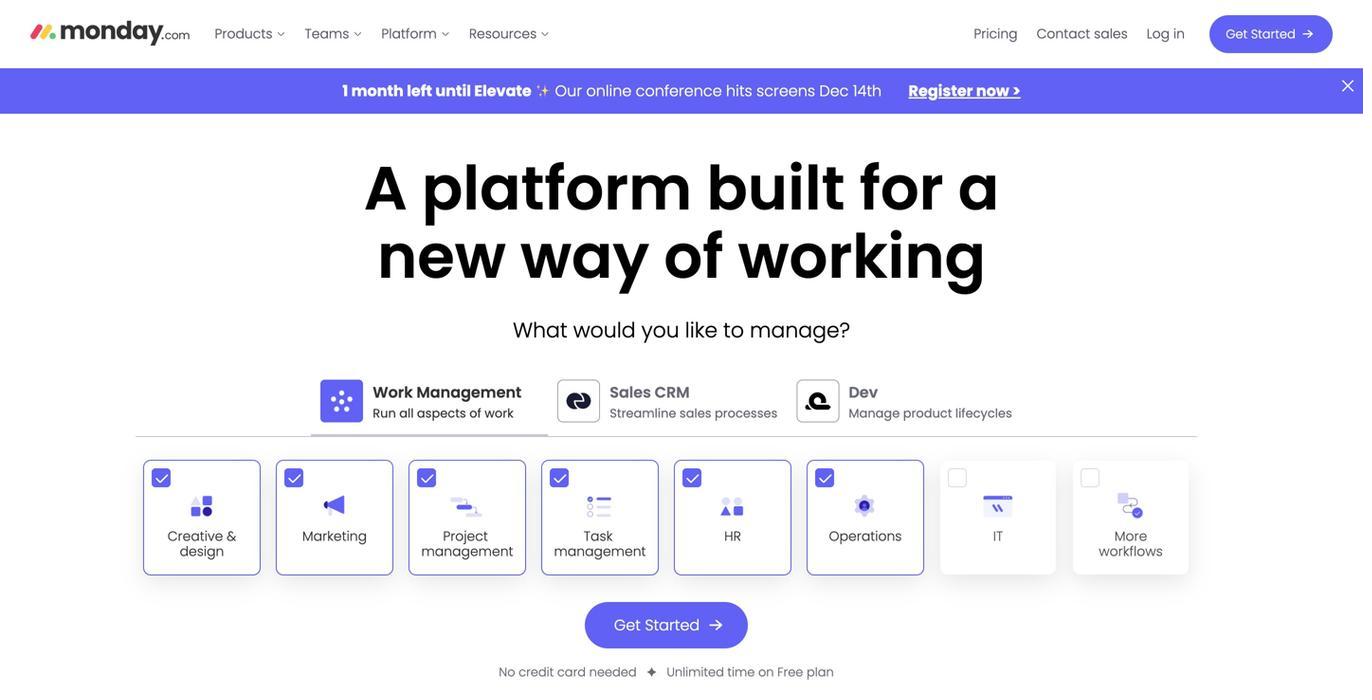 Task type: vqa. For each thing, say whether or not it's contained in the screenshot.
Cookie settings "BUTTON"
no



Task type: describe. For each thing, give the bounding box(es) containing it.
marketing
[[302, 527, 367, 546]]

you
[[642, 316, 680, 345]]

free
[[778, 664, 804, 681]]

sales inside button
[[1095, 25, 1128, 43]]

manage?
[[750, 316, 851, 345]]

wm dark image
[[321, 380, 363, 422]]

like
[[685, 316, 718, 345]]

creative
[[168, 527, 223, 546]]

management for project
[[422, 542, 514, 561]]

resources
[[469, 25, 537, 43]]

resources link
[[460, 19, 560, 49]]

card
[[558, 664, 586, 681]]

Operations checkbox
[[807, 460, 925, 576]]

hr image
[[714, 487, 752, 525]]

until
[[436, 80, 471, 101]]

platform
[[422, 146, 693, 231]]

✦
[[647, 664, 657, 681]]

processes
[[715, 405, 778, 422]]

log in
[[1147, 25, 1186, 43]]

work
[[373, 382, 413, 403]]

what would you like to manage?
[[513, 316, 851, 345]]

sales crm streamline sales processes
[[610, 382, 778, 422]]

now
[[977, 80, 1010, 101]]

streamline
[[610, 405, 677, 422]]

contact sales button
[[1028, 19, 1138, 49]]

started for leftmost get started button
[[645, 615, 700, 636]]

dev
[[849, 382, 879, 403]]

✨
[[536, 80, 551, 101]]

group containing creative & design
[[136, 452, 1198, 583]]

hits
[[727, 80, 753, 101]]

platform link
[[372, 19, 460, 49]]

Marketing checkbox
[[276, 460, 394, 576]]

credit
[[519, 664, 554, 681]]

contact
[[1037, 25, 1091, 43]]

pricing
[[974, 25, 1018, 43]]

screens
[[757, 80, 816, 101]]

run
[[373, 405, 396, 422]]

Task management checkbox
[[542, 460, 659, 576]]

new
[[377, 214, 506, 299]]

1 horizontal spatial get started button
[[1210, 15, 1334, 53]]

monday.com logo image
[[30, 12, 190, 52]]

register
[[909, 80, 974, 101]]

manage
[[849, 405, 900, 422]]

to
[[724, 316, 745, 345]]

get started for leftmost get started button
[[614, 615, 700, 636]]

1
[[343, 80, 348, 101]]

task
[[584, 527, 613, 546]]

list containing pricing
[[965, 0, 1195, 68]]

on
[[759, 664, 774, 681]]

dev dark image
[[797, 380, 840, 422]]

management for task
[[554, 542, 646, 561]]

0 horizontal spatial get started button
[[585, 602, 749, 649]]

Creative & design checkbox
[[143, 460, 261, 576]]

it
[[994, 527, 1004, 546]]

HR checkbox
[[674, 460, 792, 576]]

teams link
[[295, 19, 372, 49]]

project
[[443, 527, 488, 546]]

main element
[[205, 0, 1334, 68]]

platform
[[382, 25, 437, 43]]

list containing products
[[205, 0, 560, 68]]

14th
[[853, 80, 882, 101]]

a
[[364, 146, 408, 231]]

dev color image
[[797, 380, 840, 422]]

all
[[400, 405, 414, 422]]

elevate
[[475, 80, 532, 101]]

it image
[[980, 487, 1018, 525]]

our
[[555, 80, 582, 101]]

crm dark image
[[558, 380, 601, 422]]

ops image
[[847, 487, 885, 525]]

built
[[707, 146, 846, 231]]

started for rightmost get started button
[[1252, 26, 1296, 43]]

task management
[[554, 527, 646, 561]]

products
[[215, 25, 273, 43]]

>
[[1013, 80, 1021, 101]]



Task type: locate. For each thing, give the bounding box(es) containing it.
operations
[[829, 527, 902, 546]]

get started up ✦
[[614, 615, 700, 636]]

no
[[499, 664, 516, 681]]

aspects
[[417, 405, 466, 422]]

&
[[227, 527, 236, 546]]

management
[[417, 382, 522, 403]]

1 vertical spatial sales
[[680, 405, 712, 422]]

get started for rightmost get started button
[[1227, 26, 1296, 43]]

crm
[[655, 382, 690, 403]]

get started right in
[[1227, 26, 1296, 43]]

project management image
[[448, 487, 487, 525]]

dec
[[820, 80, 849, 101]]

0 vertical spatial started
[[1252, 26, 1296, 43]]

sales inside sales crm streamline sales processes
[[680, 405, 712, 422]]

get inside main element
[[1227, 26, 1248, 43]]

conference
[[636, 80, 722, 101]]

0 vertical spatial get started button
[[1210, 15, 1334, 53]]

0 horizontal spatial list
[[205, 0, 560, 68]]

1 management from the left
[[422, 542, 514, 561]]

get started button right in
[[1210, 15, 1334, 53]]

lifecycles
[[956, 405, 1013, 422]]

0 horizontal spatial get started
[[614, 615, 700, 636]]

list
[[205, 0, 560, 68], [965, 0, 1195, 68]]

teams
[[305, 25, 349, 43]]

get started
[[1227, 26, 1296, 43], [614, 615, 700, 636]]

of up 'like'
[[664, 214, 724, 299]]

log
[[1147, 25, 1170, 43]]

More workflows checkbox
[[1073, 460, 1190, 576]]

work management run all aspects of work
[[373, 382, 522, 422]]

1 vertical spatial started
[[645, 615, 700, 636]]

started right in
[[1252, 26, 1296, 43]]

of
[[664, 214, 724, 299], [470, 405, 482, 422]]

time
[[728, 664, 755, 681]]

project management
[[422, 527, 514, 561]]

1 vertical spatial of
[[470, 405, 482, 422]]

get up the needed
[[614, 615, 641, 636]]

0 horizontal spatial sales
[[680, 405, 712, 422]]

get for rightmost get started button
[[1227, 26, 1248, 43]]

product
[[904, 405, 953, 422]]

1 vertical spatial get started button
[[585, 602, 749, 649]]

started inside main element
[[1252, 26, 1296, 43]]

1 vertical spatial get
[[614, 615, 641, 636]]

0 vertical spatial get started
[[1227, 26, 1296, 43]]

no credit card needed   ✦    unlimited time on free plan
[[499, 664, 834, 681]]

1 horizontal spatial of
[[664, 214, 724, 299]]

what
[[513, 316, 568, 345]]

wm color image
[[321, 380, 363, 422]]

workflows
[[1099, 542, 1164, 561]]

1 vertical spatial get started
[[614, 615, 700, 636]]

sales
[[610, 382, 651, 403]]

1 horizontal spatial management
[[554, 542, 646, 561]]

2 management from the left
[[554, 542, 646, 561]]

0 horizontal spatial of
[[470, 405, 482, 422]]

left
[[407, 80, 433, 101]]

register now >
[[909, 80, 1021, 101]]

contact sales
[[1037, 25, 1128, 43]]

unlimited
[[667, 664, 724, 681]]

for
[[860, 146, 944, 231]]

1 month left until elevate ✨ our online conference hits screens dec 14th
[[343, 80, 886, 101]]

IT checkbox
[[940, 460, 1058, 576]]

0 horizontal spatial management
[[422, 542, 514, 561]]

would
[[574, 316, 636, 345]]

a platform built for a
[[364, 146, 1000, 231]]

needed
[[590, 664, 637, 681]]

sales
[[1095, 25, 1128, 43], [680, 405, 712, 422]]

started
[[1252, 26, 1296, 43], [645, 615, 700, 636]]

started up no credit card needed   ✦    unlimited time on free plan
[[645, 615, 700, 636]]

pricing link
[[965, 19, 1028, 49]]

1 list from the left
[[205, 0, 560, 68]]

way
[[521, 214, 650, 299]]

of inside 'work management run all aspects of work'
[[470, 405, 482, 422]]

products link
[[205, 19, 295, 49]]

1 horizontal spatial get started
[[1227, 26, 1296, 43]]

management
[[422, 542, 514, 561], [554, 542, 646, 561]]

get
[[1227, 26, 1248, 43], [614, 615, 641, 636]]

0 vertical spatial sales
[[1095, 25, 1128, 43]]

get started button
[[1210, 15, 1334, 53], [585, 602, 749, 649]]

get started inside main element
[[1227, 26, 1296, 43]]

more workflows
[[1099, 527, 1164, 561]]

online
[[587, 80, 632, 101]]

marketing image
[[316, 487, 354, 525]]

sales down crm
[[680, 405, 712, 422]]

log in link
[[1138, 19, 1195, 49]]

a
[[959, 146, 1000, 231]]

more image
[[1112, 487, 1151, 525]]

1 horizontal spatial sales
[[1095, 25, 1128, 43]]

management down task image
[[554, 542, 646, 561]]

crm color image
[[558, 380, 601, 422]]

task image
[[581, 487, 620, 525]]

of down management
[[470, 405, 482, 422]]

in
[[1174, 25, 1186, 43]]

month
[[351, 80, 404, 101]]

working
[[738, 214, 986, 299]]

get for leftmost get started button
[[614, 615, 641, 636]]

new way of working
[[377, 214, 986, 299]]

more
[[1115, 527, 1148, 546]]

get right in
[[1227, 26, 1248, 43]]

2 list from the left
[[965, 0, 1195, 68]]

0 vertical spatial of
[[664, 214, 724, 299]]

hr
[[725, 527, 742, 546]]

creative & design
[[168, 527, 236, 561]]

group
[[136, 452, 1198, 583]]

creative design image
[[183, 487, 221, 525]]

Project management checkbox
[[409, 460, 526, 576]]

0 horizontal spatial get
[[614, 615, 641, 636]]

plan
[[807, 664, 834, 681]]

0 horizontal spatial started
[[645, 615, 700, 636]]

sales right contact
[[1095, 25, 1128, 43]]

dev manage product lifecycles
[[849, 382, 1013, 422]]

get started button up no credit card needed   ✦    unlimited time on free plan
[[585, 602, 749, 649]]

1 horizontal spatial list
[[965, 0, 1195, 68]]

1 horizontal spatial started
[[1252, 26, 1296, 43]]

0 vertical spatial get
[[1227, 26, 1248, 43]]

management down project management icon
[[422, 542, 514, 561]]

register now > link
[[909, 80, 1021, 101]]

design
[[180, 542, 224, 561]]

1 horizontal spatial get
[[1227, 26, 1248, 43]]

work
[[485, 405, 514, 422]]



